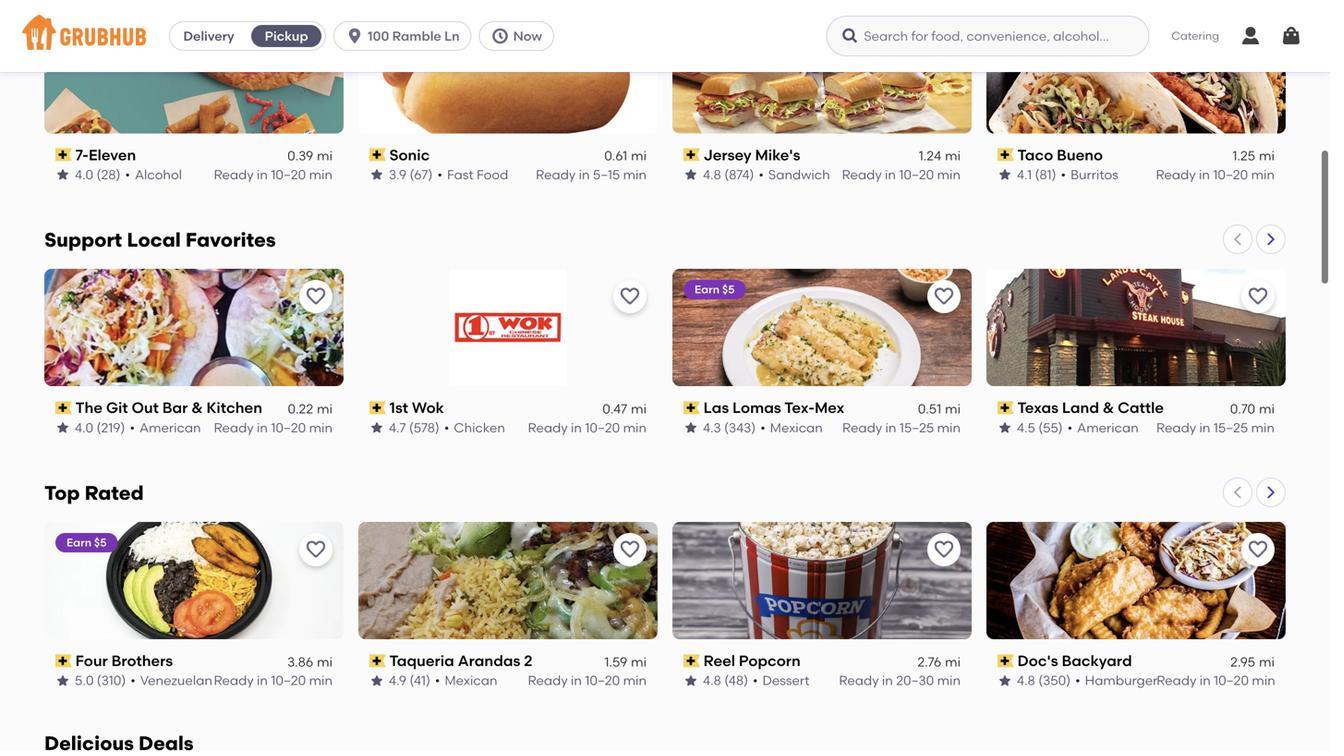 Task type: describe. For each thing, give the bounding box(es) containing it.
in for taqueria arandas 2
[[571, 673, 582, 689]]

(350)
[[1039, 673, 1071, 689]]

(67)
[[410, 167, 433, 182]]

in for taco bueno
[[1200, 167, 1211, 182]]

0.51 mi
[[918, 401, 961, 417]]

min for the git out bar & kitchen
[[309, 420, 333, 436]]

mi for sonic
[[631, 148, 647, 164]]

save this restaurant image for jersey mike's
[[933, 33, 956, 55]]

now button
[[479, 21, 562, 51]]

4.9
[[389, 673, 407, 689]]

taco
[[1018, 146, 1054, 164]]

• burritos
[[1062, 167, 1119, 182]]

svg image inside now button
[[491, 27, 510, 45]]

ready for las lomas tex-mex
[[843, 420, 883, 436]]

4.8 for reel popcorn
[[703, 673, 722, 689]]

wok
[[412, 399, 444, 417]]

ready in 20–30 min
[[840, 673, 961, 689]]

rated
[[85, 482, 144, 505]]

favorites
[[186, 228, 276, 252]]

• mexican for lomas
[[761, 420, 823, 436]]

ready in 5–15 min
[[536, 167, 647, 182]]

2.95 mi
[[1231, 654, 1275, 670]]

min for doc's backyard
[[1253, 673, 1276, 689]]

100 ramble ln button
[[334, 21, 479, 51]]

now
[[513, 28, 542, 44]]

save this restaurant button for jersey mike's
[[928, 27, 961, 60]]

save this restaurant button for texas land & cattle
[[1242, 280, 1275, 313]]

• dessert
[[753, 673, 810, 689]]

min for las lomas tex-mex
[[938, 420, 961, 436]]

mi for 7-eleven
[[317, 148, 333, 164]]

save this restaurant button for 1st wok
[[614, 280, 647, 313]]

save this restaurant button for doc's backyard
[[1242, 533, 1275, 567]]

4.8 for doc's backyard
[[1018, 673, 1036, 689]]

• sandwich
[[759, 167, 831, 182]]

burritos
[[1071, 167, 1119, 182]]

local
[[127, 228, 181, 252]]

0.61
[[605, 148, 628, 164]]

subscription pass image for sonic
[[370, 148, 386, 161]]

1.25 mi
[[1233, 148, 1275, 164]]

• for doc's backyard
[[1076, 673, 1081, 689]]

1.59
[[605, 654, 628, 670]]

1.24 mi
[[919, 148, 961, 164]]

ready for sonic
[[536, 167, 576, 182]]

2.76
[[918, 654, 942, 670]]

american for out
[[140, 420, 201, 436]]

subscription pass image for 7-eleven
[[55, 148, 72, 161]]

brothers
[[111, 652, 173, 670]]

texas land & cattle
[[1018, 399, 1165, 417]]

mi for taqueria arandas 2
[[631, 654, 647, 670]]

top rated
[[44, 482, 144, 505]]

subscription pass image for las lomas tex-mex
[[684, 402, 700, 414]]

min for taco bueno
[[1252, 167, 1275, 182]]

ready in 10–20 min for doc's backyard
[[1157, 673, 1276, 689]]

ready in 10–20 min for taco bueno
[[1157, 167, 1275, 182]]

10–20 for doc's backyard
[[1215, 673, 1250, 689]]

• american for &
[[1068, 420, 1139, 436]]

save this restaurant image for the git out bar & kitchen
[[305, 286, 327, 308]]

• for 1st wok
[[444, 420, 450, 436]]

10–20 for taqueria arandas 2
[[585, 673, 620, 689]]

four
[[75, 652, 108, 670]]

ready in 10–20 min for four brothers
[[214, 673, 333, 689]]

ready for jersey mike's
[[842, 167, 882, 182]]

arandas
[[458, 652, 521, 670]]

(81)
[[1036, 167, 1057, 182]]

in for reel popcorn
[[883, 673, 894, 689]]

4.0 for the
[[75, 420, 93, 436]]

3.9 (67)
[[389, 167, 433, 182]]

lomas
[[733, 399, 782, 417]]

4.5
[[1018, 420, 1036, 436]]

4.7
[[389, 420, 406, 436]]

• american for out
[[130, 420, 201, 436]]

reel popcorn
[[704, 652, 801, 670]]

7-eleven logo image
[[44, 16, 344, 133]]

1.59 mi
[[605, 654, 647, 670]]

• for reel popcorn
[[753, 673, 758, 689]]

star icon image for four brothers
[[55, 674, 70, 688]]

ready in 10–20 min for 1st wok
[[528, 420, 647, 436]]

jersey mike's logo image
[[673, 16, 972, 133]]

1.25
[[1233, 148, 1256, 164]]

eleven
[[89, 146, 136, 164]]

ready for 1st wok
[[528, 420, 568, 436]]

0.22 mi
[[288, 401, 333, 417]]

ready for texas land & cattle
[[1157, 420, 1197, 436]]

ramble
[[392, 28, 442, 44]]

star icon image for the git out bar & kitchen
[[55, 420, 70, 435]]

delivery button
[[170, 21, 248, 51]]

ready in 15–25 min for las lomas tex-mex
[[843, 420, 961, 436]]

100
[[368, 28, 389, 44]]

jersey mike's
[[704, 146, 801, 164]]

taco bueno logo image
[[987, 16, 1287, 133]]

sandwich
[[769, 167, 831, 182]]

• for jersey mike's
[[759, 167, 764, 182]]

reel
[[704, 652, 736, 670]]

star icon image for las lomas tex-mex
[[684, 420, 699, 435]]

4.1
[[1018, 167, 1033, 182]]

star icon image for 7-eleven
[[55, 167, 70, 182]]

(41)
[[410, 673, 431, 689]]

las lomas tex-mex logo image
[[673, 269, 972, 386]]

7-
[[75, 146, 89, 164]]

subscription pass image for jersey mike's
[[684, 148, 700, 161]]

min for reel popcorn
[[938, 673, 961, 689]]

svg image
[[1240, 25, 1263, 47]]

mexican for arandas
[[445, 673, 498, 689]]

kitchen
[[207, 399, 262, 417]]

tex-
[[785, 399, 815, 417]]

(578)
[[409, 420, 440, 436]]

• hamburger
[[1076, 673, 1158, 689]]

20–30
[[897, 673, 935, 689]]

10–20 for jersey mike's
[[900, 167, 935, 182]]

5–15
[[593, 167, 620, 182]]

0.70 mi
[[1231, 401, 1275, 417]]

1.24
[[919, 148, 942, 164]]

in for sonic
[[579, 167, 590, 182]]

2
[[524, 652, 533, 670]]

4.0 for 7-
[[75, 167, 93, 182]]

alcohol
[[135, 167, 182, 182]]

subscription pass image for texas land & cattle
[[998, 402, 1015, 414]]

reel popcorn logo image
[[673, 522, 972, 640]]

save this restaurant button for the git out bar & kitchen
[[299, 280, 333, 313]]

ready for 7-eleven
[[214, 167, 254, 182]]

cattle
[[1118, 399, 1165, 417]]

min for 1st wok
[[624, 420, 647, 436]]

save this restaurant image for doc's backyard
[[1248, 539, 1270, 561]]

subscription pass image for 1st wok
[[370, 402, 386, 414]]

venezuelan
[[140, 673, 212, 689]]

food
[[477, 167, 509, 182]]

min for 7-eleven
[[309, 167, 333, 182]]

(310)
[[97, 673, 126, 689]]

mi for texas land & cattle
[[1260, 401, 1275, 417]]

4.7 (578)
[[389, 420, 440, 436]]

subscription pass image for taco bueno
[[998, 148, 1015, 161]]

0.22
[[288, 401, 313, 417]]

sonic
[[390, 146, 430, 164]]

save this restaurant image for reel popcorn
[[933, 539, 956, 561]]

0.47 mi
[[603, 401, 647, 417]]

star icon image for 1st wok
[[370, 420, 384, 435]]

mi for doc's backyard
[[1260, 654, 1275, 670]]



Task type: vqa. For each thing, say whether or not it's contained in the screenshot.


Task type: locate. For each thing, give the bounding box(es) containing it.
star icon image left 4.1
[[998, 167, 1013, 182]]

mi right 0.51
[[946, 401, 961, 417]]

min down "0.22 mi"
[[309, 420, 333, 436]]

• right (28)
[[125, 167, 130, 182]]

ready for the git out bar & kitchen
[[214, 420, 254, 436]]

& right bar
[[192, 399, 203, 417]]

save this restaurant button for taqueria arandas 2
[[614, 533, 647, 567]]

ready in 10–20 min down 0.39
[[214, 167, 333, 182]]

american down texas land & cattle
[[1078, 420, 1139, 436]]

ready for taqueria arandas 2
[[528, 673, 568, 689]]

caret left icon image for support local favorites
[[1231, 232, 1246, 247]]

0 horizontal spatial 15–25
[[900, 420, 935, 436]]

4.8 (350)
[[1018, 673, 1071, 689]]

subscription pass image left sonic
[[370, 148, 386, 161]]

main navigation navigation
[[0, 0, 1331, 72]]

1 vertical spatial earn
[[67, 536, 92, 550]]

las
[[704, 399, 729, 417]]

4.1 (81)
[[1018, 167, 1057, 182]]

subscription pass image left jersey
[[684, 148, 700, 161]]

1 horizontal spatial • mexican
[[761, 420, 823, 436]]

2 caret left icon image from the top
[[1231, 485, 1246, 500]]

2 american from the left
[[1078, 420, 1139, 436]]

0.39 mi
[[288, 148, 333, 164]]

0 vertical spatial $5
[[723, 283, 735, 296]]

1 vertical spatial caret left icon image
[[1231, 485, 1246, 500]]

10–20 down 1.24
[[900, 167, 935, 182]]

4.8 for jersey mike's
[[703, 167, 722, 182]]

subscription pass image left reel
[[684, 655, 700, 668]]

subscription pass image
[[370, 148, 386, 161], [998, 148, 1015, 161], [370, 402, 386, 414], [998, 402, 1015, 414], [55, 655, 72, 668]]

• for taqueria arandas 2
[[435, 673, 440, 689]]

1st wok
[[390, 399, 444, 417]]

star icon image left the 4.0 (219)
[[55, 420, 70, 435]]

save this restaurant image for taco bueno
[[1248, 33, 1270, 55]]

star icon image for doc's backyard
[[998, 674, 1013, 688]]

ready in 10–20 min down 2.95
[[1157, 673, 1276, 689]]

star icon image for sonic
[[370, 167, 384, 182]]

subscription pass image left doc's
[[998, 655, 1015, 668]]

in for las lomas tex-mex
[[886, 420, 897, 436]]

mi right 3.86
[[317, 654, 333, 670]]

• for taco bueno
[[1062, 167, 1067, 182]]

• fast food
[[438, 167, 509, 182]]

subscription pass image left las
[[684, 402, 700, 414]]

(55)
[[1039, 420, 1063, 436]]

star icon image left 4.3
[[684, 420, 699, 435]]

star icon image left 4.7
[[370, 420, 384, 435]]

ready in 10–20 min for taqueria arandas 2
[[528, 673, 647, 689]]

in for the git out bar & kitchen
[[257, 420, 268, 436]]

support
[[44, 228, 122, 252]]

$5 for four
[[94, 536, 107, 550]]

in
[[257, 167, 268, 182], [579, 167, 590, 182], [885, 167, 896, 182], [1200, 167, 1211, 182], [257, 420, 268, 436], [571, 420, 582, 436], [886, 420, 897, 436], [1200, 420, 1211, 436], [257, 673, 268, 689], [571, 673, 582, 689], [883, 673, 894, 689], [1200, 673, 1211, 689]]

10–20 for the git out bar & kitchen
[[271, 420, 306, 436]]

1st
[[390, 399, 409, 417]]

100 ramble ln
[[368, 28, 460, 44]]

star icon image for taco bueno
[[998, 167, 1013, 182]]

• right (81)
[[1062, 167, 1067, 182]]

• american down texas land & cattle
[[1068, 420, 1139, 436]]

• down lomas
[[761, 420, 766, 436]]

save this restaurant image
[[305, 33, 327, 55], [933, 33, 956, 55], [933, 286, 956, 308], [1248, 286, 1270, 308], [619, 539, 641, 561], [933, 539, 956, 561]]

bar
[[162, 399, 188, 417]]

mi right 1.59 on the left
[[631, 654, 647, 670]]

min down 1.25 mi
[[1252, 167, 1275, 182]]

american down the git out bar & kitchen
[[140, 420, 201, 436]]

min down 2.76 mi
[[938, 673, 961, 689]]

mexican down tex-
[[771, 420, 823, 436]]

the git out bar & kitchen logo image
[[44, 269, 344, 386]]

min down 1.24 mi
[[938, 167, 961, 182]]

star icon image left "4.5"
[[998, 420, 1013, 435]]

1 horizontal spatial earn $5
[[695, 283, 735, 296]]

0 vertical spatial earn
[[695, 283, 720, 296]]

mi right 1.24
[[946, 148, 961, 164]]

earn $5 for four
[[67, 536, 107, 550]]

2 4.0 from the top
[[75, 420, 93, 436]]

mi right the 0.70
[[1260, 401, 1275, 417]]

2.76 mi
[[918, 654, 961, 670]]

1 vertical spatial 4.0
[[75, 420, 93, 436]]

ready
[[214, 167, 254, 182], [536, 167, 576, 182], [842, 167, 882, 182], [1157, 167, 1197, 182], [214, 420, 254, 436], [528, 420, 568, 436], [843, 420, 883, 436], [1157, 420, 1197, 436], [214, 673, 254, 689], [528, 673, 568, 689], [840, 673, 879, 689], [1157, 673, 1197, 689]]

min down "0.51 mi"
[[938, 420, 961, 436]]

& right land
[[1103, 399, 1115, 417]]

the
[[75, 399, 103, 417]]

10–20 down 3.86
[[271, 673, 306, 689]]

4.3
[[703, 420, 722, 436]]

• for 7-eleven
[[125, 167, 130, 182]]

0.70
[[1231, 401, 1256, 417]]

0.39
[[288, 148, 313, 164]]

min down 2.95 mi
[[1253, 673, 1276, 689]]

min down 0.61 mi
[[624, 167, 647, 182]]

10–20 for 7-eleven
[[271, 167, 306, 182]]

(48)
[[725, 673, 749, 689]]

mexican
[[771, 420, 823, 436], [445, 673, 498, 689]]

0 vertical spatial earn $5
[[695, 283, 735, 296]]

0 vertical spatial caret left icon image
[[1231, 232, 1246, 247]]

ready for reel popcorn
[[840, 673, 879, 689]]

5.0 (310)
[[75, 673, 126, 689]]

10–20 down the 0.47
[[585, 420, 620, 436]]

• right (41)
[[435, 673, 440, 689]]

1 & from the left
[[192, 399, 203, 417]]

min for four brothers
[[309, 673, 333, 689]]

pickup
[[265, 28, 308, 44]]

earn for four brothers
[[67, 536, 92, 550]]

caret right icon image down 0.70 mi
[[1264, 485, 1279, 500]]

(28)
[[97, 167, 121, 182]]

1 horizontal spatial 15–25
[[1214, 420, 1249, 436]]

texas land & cattle logo image
[[987, 269, 1287, 386]]

subscription pass image left taco
[[998, 148, 1015, 161]]

ready in 10–20 min down 0.22
[[214, 420, 333, 436]]

the git out bar & kitchen
[[75, 399, 262, 417]]

• for las lomas tex-mex
[[761, 420, 766, 436]]

4.8 down reel
[[703, 673, 722, 689]]

1 caret left icon image from the top
[[1231, 232, 1246, 247]]

bueno
[[1057, 146, 1104, 164]]

(343)
[[725, 420, 756, 436]]

15–25 down the 0.70
[[1214, 420, 1249, 436]]

las lomas tex-mex
[[704, 399, 845, 417]]

mi right 2.95
[[1260, 654, 1275, 670]]

mi right the 0.47
[[631, 401, 647, 417]]

1 caret right icon image from the top
[[1264, 232, 1279, 247]]

1 vertical spatial $5
[[94, 536, 107, 550]]

top
[[44, 482, 80, 505]]

1 american from the left
[[140, 420, 201, 436]]

doc's
[[1018, 652, 1059, 670]]

doc's backyard logo image
[[987, 522, 1287, 640]]

4.0 down the
[[75, 420, 93, 436]]

1 4.0 from the top
[[75, 167, 93, 182]]

• chicken
[[444, 420, 505, 436]]

taqueria
[[390, 652, 454, 670]]

0.61 mi
[[605, 148, 647, 164]]

caret right icon image for top rated
[[1264, 485, 1279, 500]]

catering button
[[1159, 15, 1233, 57]]

2 15–25 from the left
[[1214, 420, 1249, 436]]

0 horizontal spatial • american
[[130, 420, 201, 436]]

10–20 down "1.25" at the top right
[[1214, 167, 1249, 182]]

sonic logo image
[[359, 16, 658, 133]]

0 vertical spatial caret right icon image
[[1264, 232, 1279, 247]]

min for texas land & cattle
[[1252, 420, 1275, 436]]

star icon image left 5.0
[[55, 674, 70, 688]]

in for doc's backyard
[[1200, 673, 1211, 689]]

1 horizontal spatial • american
[[1068, 420, 1139, 436]]

taqueria arandas 2 logo image
[[359, 522, 658, 640]]

subscription pass image
[[55, 148, 72, 161], [684, 148, 700, 161], [55, 402, 72, 414], [684, 402, 700, 414], [370, 655, 386, 668], [684, 655, 700, 668], [998, 655, 1015, 668]]

4.8
[[703, 167, 722, 182], [703, 673, 722, 689], [1018, 673, 1036, 689]]

• right (55) on the right bottom
[[1068, 420, 1073, 436]]

svg image
[[1281, 25, 1303, 47], [346, 27, 364, 45], [491, 27, 510, 45], [841, 27, 860, 45]]

0 horizontal spatial $5
[[94, 536, 107, 550]]

• for the git out bar & kitchen
[[130, 420, 135, 436]]

in for four brothers
[[257, 673, 268, 689]]

american for &
[[1078, 420, 1139, 436]]

popcorn
[[739, 652, 801, 670]]

1 horizontal spatial ready in 15–25 min
[[1157, 420, 1275, 436]]

1 horizontal spatial earn
[[695, 283, 720, 296]]

0 horizontal spatial american
[[140, 420, 201, 436]]

15–25 for texas land & cattle
[[1214, 420, 1249, 436]]

in for 1st wok
[[571, 420, 582, 436]]

• for texas land & cattle
[[1068, 420, 1073, 436]]

15–25
[[900, 420, 935, 436], [1214, 420, 1249, 436]]

earn $5 for las
[[695, 283, 735, 296]]

4.8 (48)
[[703, 673, 749, 689]]

ready in 10–20 min down 3.86
[[214, 673, 333, 689]]

ready in 10–20 min down the 0.47
[[528, 420, 647, 436]]

chicken
[[454, 420, 505, 436]]

mi for 1st wok
[[631, 401, 647, 417]]

american
[[140, 420, 201, 436], [1078, 420, 1139, 436]]

mi right 0.39
[[317, 148, 333, 164]]

texas
[[1018, 399, 1059, 417]]

• mexican for arandas
[[435, 673, 498, 689]]

0 horizontal spatial • mexican
[[435, 673, 498, 689]]

• right (578)
[[444, 420, 450, 436]]

subscription pass image for reel popcorn
[[684, 655, 700, 668]]

subscription pass image for doc's backyard
[[998, 655, 1015, 668]]

in for 7-eleven
[[257, 167, 268, 182]]

0.51
[[918, 401, 942, 417]]

min for sonic
[[624, 167, 647, 182]]

star icon image left 4.0 (28)
[[55, 167, 70, 182]]

Search for food, convenience, alcohol... search field
[[827, 16, 1150, 56]]

earn for las lomas tex-mex
[[695, 283, 720, 296]]

land
[[1063, 399, 1100, 417]]

mi for the git out bar & kitchen
[[317, 401, 333, 417]]

mi for jersey mike's
[[946, 148, 961, 164]]

min down 3.86 mi
[[309, 673, 333, 689]]

caret left icon image down "1.25" at the top right
[[1231, 232, 1246, 247]]

star icon image for taqueria arandas 2
[[370, 674, 384, 688]]

10–20 for four brothers
[[271, 673, 306, 689]]

subscription pass image for four brothers
[[55, 655, 72, 668]]

jersey
[[704, 146, 752, 164]]

mi for four brothers
[[317, 654, 333, 670]]

mi for reel popcorn
[[946, 654, 961, 670]]

ready in 15–25 min down 0.51
[[843, 420, 961, 436]]

ready in 10–20 min down "1.25" at the top right
[[1157, 167, 1275, 182]]

1 • american from the left
[[130, 420, 201, 436]]

in for texas land & cattle
[[1200, 420, 1211, 436]]

out
[[132, 399, 159, 417]]

4.9 (41)
[[389, 673, 431, 689]]

four brothers logo image
[[44, 522, 344, 640]]

star icon image for reel popcorn
[[684, 674, 699, 688]]

mi right "1.25" at the top right
[[1260, 148, 1275, 164]]

star icon image left 4.9
[[370, 674, 384, 688]]

ready in 10–20 min for 7-eleven
[[214, 167, 333, 182]]

2 caret right icon image from the top
[[1264, 485, 1279, 500]]

mexican for lomas
[[771, 420, 823, 436]]

mi right 2.76
[[946, 654, 961, 670]]

4.8 down jersey
[[703, 167, 722, 182]]

• right (48)
[[753, 673, 758, 689]]

support local favorites
[[44, 228, 276, 252]]

backyard
[[1062, 652, 1133, 670]]

star icon image left 4.8 (48)
[[684, 674, 699, 688]]

ready in 15–25 min
[[843, 420, 961, 436], [1157, 420, 1275, 436]]

0 horizontal spatial &
[[192, 399, 203, 417]]

10–20 for taco bueno
[[1214, 167, 1249, 182]]

10–20 down 1.59 on the left
[[585, 673, 620, 689]]

• down "four brothers"
[[131, 673, 136, 689]]

caret right icon image for support local favorites
[[1264, 232, 1279, 247]]

1 vertical spatial caret right icon image
[[1264, 485, 1279, 500]]

ready in 15–25 min down the 0.70
[[1157, 420, 1275, 436]]

7-eleven
[[75, 146, 136, 164]]

0 vertical spatial 4.0
[[75, 167, 93, 182]]

1 vertical spatial earn $5
[[67, 536, 107, 550]]

min down the 0.47 mi at the bottom left of the page
[[624, 420, 647, 436]]

ready in 10–20 min
[[214, 167, 333, 182], [842, 167, 961, 182], [1157, 167, 1275, 182], [214, 420, 333, 436], [528, 420, 647, 436], [214, 673, 333, 689], [528, 673, 647, 689], [1157, 673, 1276, 689]]

save this restaurant image for 1st wok
[[619, 286, 641, 308]]

save this restaurant image for taqueria arandas 2
[[619, 539, 641, 561]]

• for sonic
[[438, 167, 443, 182]]

subscription pass image left texas
[[998, 402, 1015, 414]]

ready in 10–20 min down 1.24
[[842, 167, 961, 182]]

2 & from the left
[[1103, 399, 1115, 417]]

caret left icon image
[[1231, 232, 1246, 247], [1231, 485, 1246, 500]]

• alcohol
[[125, 167, 182, 182]]

caret right icon image down 1.25 mi
[[1264, 232, 1279, 247]]

star icon image left 4.8 (350)
[[998, 674, 1013, 688]]

3.86
[[288, 654, 313, 670]]

subscription pass image left 1st
[[370, 402, 386, 414]]

0 vertical spatial • mexican
[[761, 420, 823, 436]]

min down 0.39 mi
[[309, 167, 333, 182]]

0 vertical spatial mexican
[[771, 420, 823, 436]]

1 ready in 15–25 min from the left
[[843, 420, 961, 436]]

earn
[[695, 283, 720, 296], [67, 536, 92, 550]]

star icon image
[[55, 167, 70, 182], [370, 167, 384, 182], [684, 167, 699, 182], [998, 167, 1013, 182], [55, 420, 70, 435], [370, 420, 384, 435], [684, 420, 699, 435], [998, 420, 1013, 435], [55, 674, 70, 688], [370, 674, 384, 688], [684, 674, 699, 688], [998, 674, 1013, 688]]

ready in 15–25 min for texas land & cattle
[[1157, 420, 1275, 436]]

15–25 down 0.51
[[900, 420, 935, 436]]

catering
[[1172, 29, 1220, 42]]

3.86 mi
[[288, 654, 333, 670]]

$5
[[723, 283, 735, 296], [94, 536, 107, 550]]

mike's
[[756, 146, 801, 164]]

• mexican down taqueria arandas 2
[[435, 673, 498, 689]]

2 • american from the left
[[1068, 420, 1139, 436]]

min down 0.70 mi
[[1252, 420, 1275, 436]]

10–20 down 2.95
[[1215, 673, 1250, 689]]

subscription pass image left four
[[55, 655, 72, 668]]

min down 1.59 mi
[[624, 673, 647, 689]]

1 horizontal spatial mexican
[[771, 420, 823, 436]]

caret right icon image
[[1264, 232, 1279, 247], [1264, 485, 1279, 500]]

pickup button
[[248, 21, 325, 51]]

0.47
[[603, 401, 628, 417]]

save this restaurant button for reel popcorn
[[928, 533, 961, 567]]

0 horizontal spatial ready in 15–25 min
[[843, 420, 961, 436]]

min for jersey mike's
[[938, 167, 961, 182]]

4.5 (55)
[[1018, 420, 1063, 436]]

ready in 10–20 min down 1.59 on the left
[[528, 673, 647, 689]]

• mexican down tex-
[[761, 420, 823, 436]]

mi right 0.22
[[317, 401, 333, 417]]

10–20 down 0.39
[[271, 167, 306, 182]]

1 horizontal spatial &
[[1103, 399, 1115, 417]]

mi right 0.61
[[631, 148, 647, 164]]

• right the (219)
[[130, 420, 135, 436]]

1 horizontal spatial american
[[1078, 420, 1139, 436]]

• venezuelan
[[131, 673, 212, 689]]

• down jersey mike's
[[759, 167, 764, 182]]

1 vertical spatial mexican
[[445, 673, 498, 689]]

save this restaurant image
[[1248, 33, 1270, 55], [305, 286, 327, 308], [619, 286, 641, 308], [305, 539, 327, 561], [1248, 539, 1270, 561]]

ready in 10–20 min for jersey mike's
[[842, 167, 961, 182]]

delivery
[[183, 28, 235, 44]]

mexican down taqueria arandas 2
[[445, 673, 498, 689]]

1st wok logo image
[[450, 269, 567, 386]]

subscription pass image left '7-'
[[55, 148, 72, 161]]

• american down the git out bar & kitchen
[[130, 420, 201, 436]]

• right (67) at the top of page
[[438, 167, 443, 182]]

mi
[[317, 148, 333, 164], [631, 148, 647, 164], [946, 148, 961, 164], [1260, 148, 1275, 164], [317, 401, 333, 417], [631, 401, 647, 417], [946, 401, 961, 417], [1260, 401, 1275, 417], [317, 654, 333, 670], [631, 654, 647, 670], [946, 654, 961, 670], [1260, 654, 1275, 670]]

subscription pass image left the
[[55, 402, 72, 414]]

svg image inside "100 ramble ln" button
[[346, 27, 364, 45]]

10–20 down 0.22
[[271, 420, 306, 436]]

taco bueno
[[1018, 146, 1104, 164]]

ready for taco bueno
[[1157, 167, 1197, 182]]

10–20
[[271, 167, 306, 182], [900, 167, 935, 182], [1214, 167, 1249, 182], [271, 420, 306, 436], [585, 420, 620, 436], [271, 673, 306, 689], [585, 673, 620, 689], [1215, 673, 1250, 689]]

save this restaurant button for 7-eleven
[[299, 27, 333, 60]]

0 horizontal spatial earn
[[67, 536, 92, 550]]

subscription pass image left taqueria
[[370, 655, 386, 668]]

save this restaurant button for taco bueno
[[1242, 27, 1275, 60]]

caret left icon image down the 0.70
[[1231, 485, 1246, 500]]

subscription pass image for taqueria arandas 2
[[370, 655, 386, 668]]

save this restaurant image for 7-eleven
[[305, 33, 327, 55]]

1 horizontal spatial $5
[[723, 283, 735, 296]]

ready for four brothers
[[214, 673, 254, 689]]

hamburger
[[1086, 673, 1158, 689]]

dessert
[[763, 673, 810, 689]]

• down doc's backyard
[[1076, 673, 1081, 689]]

4.0 down '7-'
[[75, 167, 93, 182]]

mi for las lomas tex-mex
[[946, 401, 961, 417]]

git
[[106, 399, 128, 417]]

1 15–25 from the left
[[900, 420, 935, 436]]

0 horizontal spatial mexican
[[445, 673, 498, 689]]

star icon image left 3.9
[[370, 167, 384, 182]]

star icon image left 4.8 (874)
[[684, 167, 699, 182]]

$5 for las
[[723, 283, 735, 296]]

4.8 down doc's
[[1018, 673, 1036, 689]]

2 ready in 15–25 min from the left
[[1157, 420, 1275, 436]]

1 vertical spatial • mexican
[[435, 673, 498, 689]]

10–20 for 1st wok
[[585, 420, 620, 436]]

0 horizontal spatial earn $5
[[67, 536, 107, 550]]

doc's backyard
[[1018, 652, 1133, 670]]

3.9
[[389, 167, 407, 182]]



